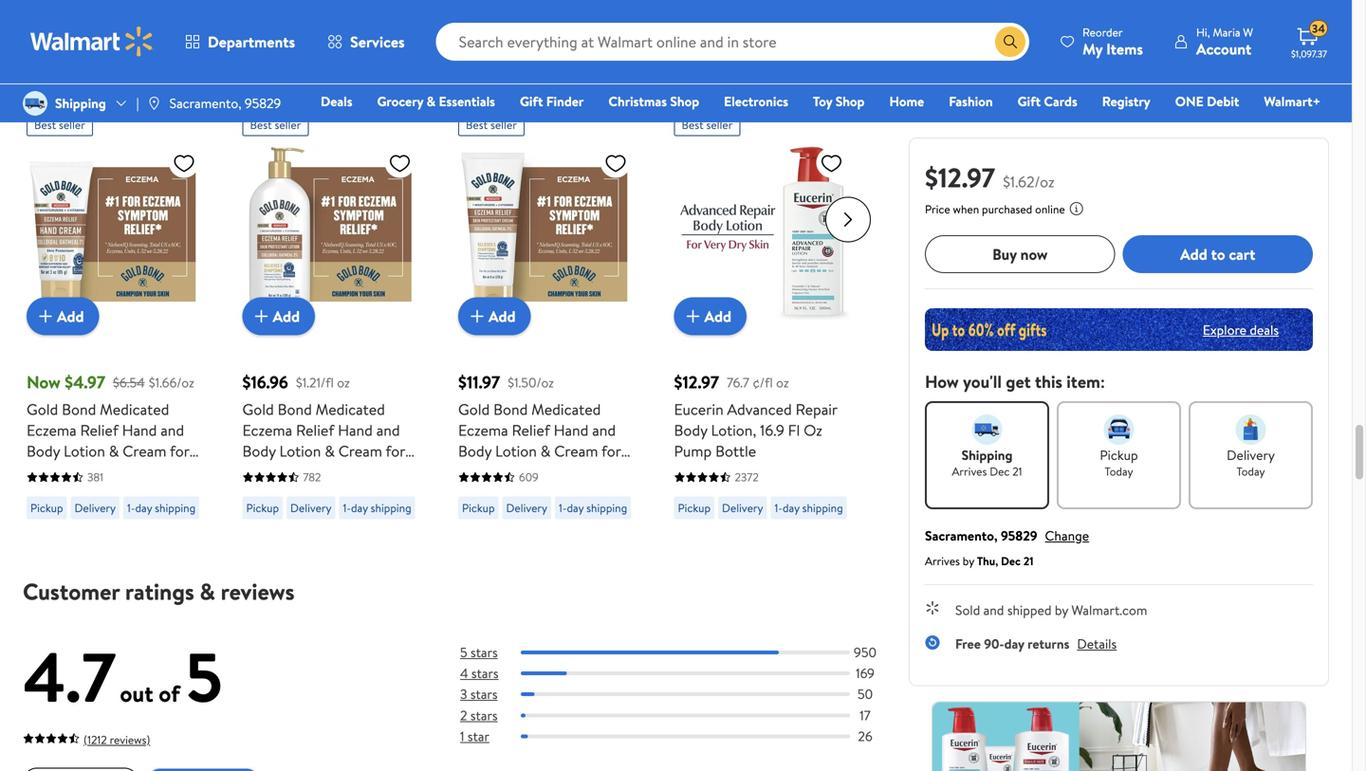 Task type: vqa. For each thing, say whether or not it's contained in the screenshot.
food & beverages
no



Task type: locate. For each thing, give the bounding box(es) containing it.
0 vertical spatial by
[[963, 553, 975, 569]]

oz
[[804, 420, 823, 441]]

1 product group from the left
[[27, 106, 216, 544]]

oz right the ¢/fl
[[776, 373, 789, 392]]

1 for from the left
[[170, 441, 189, 462]]

up to sixty percent off deals. shop now. image
[[925, 308, 1313, 351]]

skin inside now $4.97 $6.54 $1.66/oz gold bond medicated eczema relief hand and body lotion & cream for extremely dry skin 3oz
[[125, 462, 152, 483]]

1-day shipping down oz at the right bottom of page
[[775, 500, 843, 516]]

to
[[1211, 244, 1226, 265]]

stars right 4
[[472, 665, 499, 683]]

0 horizontal spatial extremely
[[27, 462, 93, 483]]

day for $4.97
[[135, 500, 152, 516]]

0 horizontal spatial medicated
[[100, 399, 169, 420]]

1 horizontal spatial extremely
[[242, 462, 309, 483]]

body down now
[[27, 441, 60, 462]]

2 gift from the left
[[1018, 92, 1041, 111]]

medicated inside $16.96 $1.21/fl oz gold bond medicated eczema relief hand and body lotion & cream for extremely dry skin 14oz
[[316, 399, 385, 420]]

21 up the sacramento, 95829 change arrives by thu, dec 21
[[1013, 464, 1023, 480]]

1 relief from the left
[[80, 420, 118, 441]]

seller down "electronics"
[[706, 117, 733, 133]]

2 for from the left
[[386, 441, 405, 462]]

2 horizontal spatial cream
[[554, 441, 598, 462]]

best seller down "electronics"
[[682, 117, 733, 133]]

3 cream from the left
[[554, 441, 598, 462]]

1 dry from the left
[[97, 462, 121, 483]]

shipping down oz at the right bottom of page
[[802, 500, 843, 516]]

shipping down 8oz
[[587, 500, 627, 516]]

services
[[350, 31, 405, 52]]

intent image for pickup image
[[1104, 415, 1134, 445]]

1 horizontal spatial 21
[[1024, 553, 1034, 569]]

walmart image
[[30, 27, 154, 57]]

1 progress bar from the top
[[521, 651, 850, 655]]

medicated down $1.50/oz
[[532, 399, 601, 420]]

day for $1.50/oz
[[567, 500, 584, 516]]

shipping inside shipping arrives dec 21
[[962, 446, 1013, 465]]

add to favorites list, gold bond medicated eczema relief hand and body lotion & cream for extremely dry skin 8oz image
[[604, 152, 627, 175]]

add to cart image up eucerin
[[682, 305, 705, 328]]

one debit
[[1175, 92, 1240, 111]]

reviews
[[221, 576, 295, 608]]

you
[[101, 67, 131, 94]]

$6.54
[[113, 373, 145, 392]]

2 cream from the left
[[338, 441, 382, 462]]

arrives left thu, at the right bottom of the page
[[925, 553, 960, 569]]

4 progress bar from the top
[[521, 714, 850, 718]]

1 horizontal spatial skin
[[341, 462, 368, 483]]

progress bar for 17
[[521, 714, 850, 718]]

0 vertical spatial 21
[[1013, 464, 1023, 480]]

medicated down $1.21/fl
[[316, 399, 385, 420]]

2 best from the left
[[250, 117, 272, 133]]

add button for $11.97
[[458, 298, 531, 336]]

best down christmas shop link in the top of the page
[[682, 117, 704, 133]]

best seller
[[34, 117, 85, 133], [250, 117, 301, 133], [466, 117, 517, 133], [682, 117, 733, 133]]

and up 3oz
[[161, 420, 184, 441]]

lotion inside now $4.97 $6.54 $1.66/oz gold bond medicated eczema relief hand and body lotion & cream for extremely dry skin 3oz
[[64, 441, 105, 462]]

1 horizontal spatial shop
[[836, 92, 865, 111]]

cream
[[123, 441, 167, 462], [338, 441, 382, 462], [554, 441, 598, 462]]

& right grocery
[[427, 92, 436, 111]]

gold bond medicated eczema relief hand and body lotion & cream for extremely dry skin 3oz image
[[27, 144, 203, 320]]

2 product group from the left
[[242, 106, 432, 544]]

0 horizontal spatial gift
[[520, 92, 543, 111]]

best seller for $12.97
[[682, 117, 733, 133]]

hand up 14oz
[[338, 420, 373, 441]]

christmas shop
[[609, 92, 699, 111]]

essentials
[[439, 92, 495, 111]]

2 horizontal spatial eczema
[[458, 420, 508, 441]]

782
[[303, 469, 321, 486]]

bond down $1.21/fl
[[278, 399, 312, 420]]

dec inside shipping arrives dec 21
[[990, 464, 1010, 480]]

you'll
[[963, 370, 1002, 394]]

2 add button from the left
[[242, 298, 315, 336]]

1 bond from the left
[[62, 399, 96, 420]]

4 1- from the left
[[775, 500, 783, 516]]

relief up 381
[[80, 420, 118, 441]]

3 medicated from the left
[[532, 399, 601, 420]]

seller down products
[[59, 117, 85, 133]]

add button up '76.7'
[[674, 298, 747, 336]]

today inside pickup today
[[1105, 464, 1134, 480]]

$12.97 up when
[[925, 159, 995, 196]]

2 medicated from the left
[[316, 399, 385, 420]]

3 best seller from the left
[[466, 117, 517, 133]]

0 horizontal spatial shipping
[[55, 94, 106, 112]]

1- down now $4.97 $6.54 $1.66/oz gold bond medicated eczema relief hand and body lotion & cream for extremely dry skin 3oz
[[127, 500, 135, 516]]

1 vertical spatial 21
[[1024, 553, 1034, 569]]

1- down $16.96 $1.21/fl oz gold bond medicated eczema relief hand and body lotion & cream for extremely dry skin 14oz
[[343, 500, 351, 516]]

95829
[[245, 94, 281, 112], [1001, 527, 1038, 545]]

free 90-day returns details
[[956, 635, 1117, 653]]

1 horizontal spatial by
[[1055, 601, 1069, 620]]

hand inside "$11.97 $1.50/oz gold bond medicated eczema relief hand and body lotion & cream for extremely dry skin 8oz"
[[554, 420, 589, 441]]

0 horizontal spatial by
[[963, 553, 975, 569]]

skin inside "$11.97 $1.50/oz gold bond medicated eczema relief hand and body lotion & cream for extremely dry skin 8oz"
[[557, 462, 584, 483]]

1 horizontal spatial today
[[1237, 464, 1265, 480]]

product group containing $16.96
[[242, 106, 432, 544]]

legal information image
[[1069, 201, 1084, 216]]

shipping down products
[[55, 94, 106, 112]]

2 horizontal spatial skin
[[557, 462, 584, 483]]

3 bond from the left
[[494, 399, 528, 420]]

0 horizontal spatial oz
[[337, 373, 350, 392]]

gift left cards
[[1018, 92, 1041, 111]]

eczema down $11.97
[[458, 420, 508, 441]]

shipping down 14oz
[[371, 500, 412, 516]]

2 oz from the left
[[776, 373, 789, 392]]

medicated down $6.54
[[100, 399, 169, 420]]

gift cards link
[[1009, 91, 1086, 112]]

progress bar for 26
[[521, 735, 850, 739]]

1 horizontal spatial oz
[[776, 373, 789, 392]]

dry inside "$11.97 $1.50/oz gold bond medicated eczema relief hand and body lotion & cream for extremely dry skin 8oz"
[[529, 462, 553, 483]]

5 progress bar from the top
[[521, 735, 850, 739]]

4 best seller from the left
[[682, 117, 733, 133]]

1-day shipping for $1.21/fl
[[343, 500, 412, 516]]

gift finder link
[[511, 91, 592, 112]]

0 horizontal spatial hand
[[122, 420, 157, 441]]

2 horizontal spatial hand
[[554, 420, 589, 441]]

gift
[[520, 92, 543, 111], [1018, 92, 1041, 111]]

arrives inside shipping arrives dec 21
[[952, 464, 987, 480]]

home
[[890, 92, 924, 111]]

skin left 8oz
[[557, 462, 584, 483]]

1 extremely from the left
[[27, 462, 93, 483]]

21 right thu, at the right bottom of the page
[[1024, 553, 1034, 569]]

$12.97 up eucerin
[[674, 371, 719, 394]]

toy
[[813, 92, 833, 111]]

delivery today
[[1227, 446, 1275, 480]]

5 up 4
[[460, 644, 467, 662]]

seller for now
[[59, 117, 85, 133]]

3 for from the left
[[602, 441, 621, 462]]

3 hand from the left
[[554, 420, 589, 441]]

extremely inside "$11.97 $1.50/oz gold bond medicated eczema relief hand and body lotion & cream for extremely dry skin 8oz"
[[458, 462, 525, 483]]

bond down $1.50/oz
[[494, 399, 528, 420]]

& left 8oz
[[541, 441, 551, 462]]

3 add to cart image from the left
[[682, 305, 705, 328]]

gold down $16.96
[[242, 399, 274, 420]]

advanced
[[727, 399, 792, 420]]

best down sacramento, 95829
[[250, 117, 272, 133]]

departments button
[[169, 19, 311, 65]]

seller
[[59, 117, 85, 133], [275, 117, 301, 133], [491, 117, 517, 133], [706, 117, 733, 133]]

1 lotion from the left
[[64, 441, 105, 462]]

2 horizontal spatial dry
[[529, 462, 553, 483]]

delivery down 782
[[290, 500, 332, 516]]

2 add to cart image from the left
[[466, 305, 489, 328]]

3 relief from the left
[[512, 420, 550, 441]]

0 horizontal spatial today
[[1105, 464, 1134, 480]]

eczema down $16.96
[[242, 420, 292, 441]]

1 vertical spatial arrives
[[925, 553, 960, 569]]

1 horizontal spatial hand
[[338, 420, 373, 441]]

gold down now
[[27, 399, 58, 420]]

0 horizontal spatial shop
[[670, 92, 699, 111]]

lotion up 609
[[495, 441, 537, 462]]

best down essentials
[[466, 117, 488, 133]]

1 1-day shipping from the left
[[127, 500, 196, 516]]

bond down $4.97
[[62, 399, 96, 420]]

1 vertical spatial shipping
[[962, 446, 1013, 465]]

online
[[1035, 201, 1065, 217]]

Search search field
[[436, 23, 1030, 61]]

1 vertical spatial dec
[[1001, 553, 1021, 569]]

gold bond medicated eczema relief hand and body lotion & cream for extremely dry skin 14oz image
[[242, 144, 419, 320]]

may
[[135, 67, 169, 94]]

1 shipping from the left
[[155, 500, 196, 516]]

0 horizontal spatial relief
[[80, 420, 118, 441]]

1 hand from the left
[[122, 420, 157, 441]]

1 today from the left
[[1105, 464, 1134, 480]]

1 shop from the left
[[670, 92, 699, 111]]

by inside the sacramento, 95829 change arrives by thu, dec 21
[[963, 553, 975, 569]]

0 vertical spatial dec
[[990, 464, 1010, 480]]

95829 inside the sacramento, 95829 change arrives by thu, dec 21
[[1001, 527, 1038, 545]]

cart
[[1229, 244, 1256, 265]]

2 seller from the left
[[275, 117, 301, 133]]

1 best from the left
[[34, 117, 56, 133]]

bond inside "$11.97 $1.50/oz gold bond medicated eczema relief hand and body lotion & cream for extremely dry skin 8oz"
[[494, 399, 528, 420]]

thu,
[[977, 553, 999, 569]]

$1.66/oz
[[149, 373, 194, 392]]

eczema inside $16.96 $1.21/fl oz gold bond medicated eczema relief hand and body lotion & cream for extremely dry skin 14oz
[[242, 420, 292, 441]]

sacramento, 95829
[[170, 94, 281, 112]]

4 shipping from the left
[[802, 500, 843, 516]]

lotion inside "$11.97 $1.50/oz gold bond medicated eczema relief hand and body lotion & cream for extremely dry skin 8oz"
[[495, 441, 537, 462]]

add button for $12.97
[[674, 298, 747, 336]]

2 shop from the left
[[836, 92, 865, 111]]

body down $11.97
[[458, 441, 492, 462]]

1 horizontal spatial eczema
[[242, 420, 292, 441]]

4.7 out of 5
[[23, 629, 223, 725]]

and inside $16.96 $1.21/fl oz gold bond medicated eczema relief hand and body lotion & cream for extremely dry skin 14oz
[[376, 420, 400, 441]]

relief inside $16.96 $1.21/fl oz gold bond medicated eczema relief hand and body lotion & cream for extremely dry skin 14oz
[[296, 420, 334, 441]]

gold
[[27, 399, 58, 420], [242, 399, 274, 420], [458, 399, 490, 420]]

by
[[963, 553, 975, 569], [1055, 601, 1069, 620]]

day down "$11.97 $1.50/oz gold bond medicated eczema relief hand and body lotion & cream for extremely dry skin 8oz"
[[567, 500, 584, 516]]

seller down essentials
[[491, 117, 517, 133]]

day up "customer ratings & reviews"
[[135, 500, 152, 516]]

free
[[956, 635, 981, 653]]

seller for $16.96
[[275, 117, 301, 133]]

christmas
[[609, 92, 667, 111]]

search icon image
[[1003, 34, 1018, 49]]

delivery
[[1227, 446, 1275, 465], [75, 500, 116, 516], [290, 500, 332, 516], [506, 500, 548, 516], [722, 500, 763, 516]]

best seller down sacramento, 95829
[[250, 117, 301, 133]]

seller down sacramento, 95829
[[275, 117, 301, 133]]

1 horizontal spatial dry
[[313, 462, 337, 483]]

by left thu, at the right bottom of the page
[[963, 553, 975, 569]]

1 gift from the left
[[520, 92, 543, 111]]

1 add button from the left
[[27, 298, 99, 336]]

delivery for $16.96
[[290, 500, 332, 516]]

skin left 3oz
[[125, 462, 152, 483]]

3 product group from the left
[[458, 106, 648, 544]]

2 1-day shipping from the left
[[343, 500, 412, 516]]

intent image for shipping image
[[972, 415, 1003, 445]]

pickup today
[[1100, 446, 1138, 480]]

5
[[185, 629, 223, 725], [460, 644, 467, 662]]

1 horizontal spatial $12.97
[[925, 159, 995, 196]]

extremely down $11.97
[[458, 462, 525, 483]]

returns
[[1028, 635, 1070, 653]]

3 lotion from the left
[[495, 441, 537, 462]]

capitalone image
[[100, 0, 176, 34]]

1 vertical spatial $12.97
[[674, 371, 719, 394]]

0 vertical spatial arrives
[[952, 464, 987, 480]]

sacramento, for sacramento, 95829 change arrives by thu, dec 21
[[925, 527, 998, 545]]

gold bond medicated eczema relief hand and body lotion & cream for extremely dry skin 8oz image
[[458, 144, 635, 320]]

lotion up 782
[[279, 441, 321, 462]]

0 horizontal spatial add to cart image
[[250, 305, 273, 328]]

ratings
[[125, 576, 194, 608]]

3 1-day shipping from the left
[[559, 500, 627, 516]]

add for now $4.97
[[57, 306, 84, 327]]

of
[[159, 678, 180, 710]]

eczema inside now $4.97 $6.54 $1.66/oz gold bond medicated eczema relief hand and body lotion & cream for extremely dry skin 3oz
[[27, 420, 77, 441]]

2 relief from the left
[[296, 420, 334, 441]]

shipping for shipping
[[55, 94, 106, 112]]

2 shipping from the left
[[371, 500, 412, 516]]

3 1- from the left
[[559, 500, 567, 516]]

$12.97 for $12.97 76.7 ¢/fl oz eucerin advanced repair body lotion, 16.9 fl oz pump bottle
[[674, 371, 719, 394]]

add button up now
[[27, 298, 99, 336]]

best
[[34, 117, 56, 133], [250, 117, 272, 133], [466, 117, 488, 133], [682, 117, 704, 133]]

electronics link
[[716, 91, 797, 112]]

shipping for $1.50/oz
[[587, 500, 627, 516]]

today for pickup
[[1105, 464, 1134, 480]]

1-day shipping down 3oz
[[127, 500, 196, 516]]

0 horizontal spatial bond
[[62, 399, 96, 420]]

stars for 4 stars
[[472, 665, 499, 683]]

& inside $16.96 $1.21/fl oz gold bond medicated eczema relief hand and body lotion & cream for extremely dry skin 14oz
[[325, 441, 335, 462]]

add inside button
[[1181, 244, 1208, 265]]

add to cart image up $11.97
[[466, 305, 489, 328]]

0 horizontal spatial dry
[[97, 462, 121, 483]]

lotion up 381
[[64, 441, 105, 462]]

hand down $6.54
[[122, 420, 157, 441]]

4 1-day shipping from the left
[[775, 500, 843, 516]]

1 horizontal spatial bond
[[278, 399, 312, 420]]

body left lotion,
[[674, 420, 708, 441]]

1 horizontal spatial add to cart image
[[466, 305, 489, 328]]

stars
[[471, 644, 498, 662], [472, 665, 499, 683], [471, 686, 498, 704], [471, 706, 498, 725]]

and up 8oz
[[592, 420, 616, 441]]

2 gold from the left
[[242, 399, 274, 420]]

1 best seller from the left
[[34, 117, 85, 133]]

3 dry from the left
[[529, 462, 553, 483]]

sacramento, down also
[[170, 94, 242, 112]]

2 lotion from the left
[[279, 441, 321, 462]]

2 dry from the left
[[313, 462, 337, 483]]

cards
[[1044, 92, 1078, 111]]

2 extremely from the left
[[242, 462, 309, 483]]

3 shipping from the left
[[587, 500, 627, 516]]

add to cart image
[[250, 305, 273, 328], [466, 305, 489, 328], [682, 305, 705, 328]]

1 horizontal spatial shipping
[[962, 446, 1013, 465]]

add up $11.97
[[489, 306, 516, 327]]

stars right 3
[[471, 686, 498, 704]]

5 stars
[[460, 644, 498, 662]]

& left 3oz
[[109, 441, 119, 462]]

0 vertical spatial sacramento,
[[170, 94, 242, 112]]

how
[[925, 370, 959, 394]]

cream inside now $4.97 $6.54 $1.66/oz gold bond medicated eczema relief hand and body lotion & cream for extremely dry skin 3oz
[[123, 441, 167, 462]]

skin inside $16.96 $1.21/fl oz gold bond medicated eczema relief hand and body lotion & cream for extremely dry skin 14oz
[[341, 462, 368, 483]]

0 vertical spatial 95829
[[245, 94, 281, 112]]

0 vertical spatial shipping
[[55, 94, 106, 112]]

product group containing $12.97
[[674, 106, 864, 544]]

christmas shop link
[[600, 91, 708, 112]]

1 gold from the left
[[27, 399, 58, 420]]

add up $16.96
[[273, 306, 300, 327]]

today
[[1105, 464, 1134, 480], [1237, 464, 1265, 480]]

1 vertical spatial sacramento,
[[925, 527, 998, 545]]

for
[[170, 441, 189, 462], [386, 441, 405, 462], [602, 441, 621, 462]]

progress bar for 169
[[521, 672, 850, 676]]

pickup for $16.96
[[246, 500, 279, 516]]

$12.97
[[925, 159, 995, 196], [674, 371, 719, 394]]

2 horizontal spatial add to cart image
[[682, 305, 705, 328]]

delivery down intent image for delivery
[[1227, 446, 1275, 465]]

1 medicated from the left
[[100, 399, 169, 420]]

body inside "$11.97 $1.50/oz gold bond medicated eczema relief hand and body lotion & cream for extremely dry skin 8oz"
[[458, 441, 492, 462]]

details
[[1077, 635, 1117, 653]]

gold down $11.97
[[458, 399, 490, 420]]

21 inside shipping arrives dec 21
[[1013, 464, 1023, 480]]

add left to
[[1181, 244, 1208, 265]]

add to cart button
[[1123, 235, 1313, 273]]

shop down sponsored
[[836, 92, 865, 111]]

shipping for $4.97
[[155, 500, 196, 516]]

2 today from the left
[[1237, 464, 1265, 480]]

2 1- from the left
[[343, 500, 351, 516]]

get
[[1006, 370, 1031, 394]]

best down products
[[34, 117, 56, 133]]

finder
[[546, 92, 584, 111]]

registry link
[[1094, 91, 1159, 112]]

1- for $1.50/oz
[[559, 500, 567, 516]]

1 horizontal spatial cream
[[338, 441, 382, 462]]

sacramento, inside the sacramento, 95829 change arrives by thu, dec 21
[[925, 527, 998, 545]]

stars right the 2
[[471, 706, 498, 725]]

5 right of at the bottom of the page
[[185, 629, 223, 725]]

add for $11.97
[[489, 306, 516, 327]]

1 horizontal spatial relief
[[296, 420, 334, 441]]

day down $16.96 $1.21/fl oz gold bond medicated eczema relief hand and body lotion & cream for extremely dry skin 14oz
[[351, 500, 368, 516]]

1 seller from the left
[[59, 117, 85, 133]]

3 extremely from the left
[[458, 462, 525, 483]]

relief up 782
[[296, 420, 334, 441]]

eczema inside "$11.97 $1.50/oz gold bond medicated eczema relief hand and body lotion & cream for extremely dry skin 8oz"
[[458, 420, 508, 441]]

$1,097.37
[[1292, 47, 1328, 60]]

1 eczema from the left
[[27, 420, 77, 441]]

21
[[1013, 464, 1023, 480], [1024, 553, 1034, 569]]

0 horizontal spatial eczema
[[27, 420, 77, 441]]

2 horizontal spatial lotion
[[495, 441, 537, 462]]

0 horizontal spatial for
[[170, 441, 189, 462]]

 image
[[147, 96, 162, 111]]

4 product group from the left
[[674, 106, 864, 544]]

skin left 14oz
[[341, 462, 368, 483]]

delivery down 609
[[506, 500, 548, 516]]

2 horizontal spatial bond
[[494, 399, 528, 420]]

95829 down departments in the left top of the page
[[245, 94, 281, 112]]

add to cart image up $16.96
[[250, 305, 273, 328]]

dry left 3oz
[[97, 462, 121, 483]]

0 horizontal spatial $12.97
[[674, 371, 719, 394]]

progress bar
[[521, 651, 850, 655], [521, 672, 850, 676], [521, 693, 850, 697], [521, 714, 850, 718], [521, 735, 850, 739]]

1- down 16.9
[[775, 500, 783, 516]]

by right 'shipped' at bottom right
[[1055, 601, 1069, 620]]

2 horizontal spatial gold
[[458, 399, 490, 420]]

0 horizontal spatial cream
[[123, 441, 167, 462]]

1 horizontal spatial 5
[[460, 644, 467, 662]]

3 best from the left
[[466, 117, 488, 133]]

dec down intent image for shipping
[[990, 464, 1010, 480]]

1 horizontal spatial lotion
[[279, 441, 321, 462]]

walmart+ link
[[1256, 91, 1329, 112]]

2 hand from the left
[[338, 420, 373, 441]]

bond inside now $4.97 $6.54 $1.66/oz gold bond medicated eczema relief hand and body lotion & cream for extremely dry skin 3oz
[[62, 399, 96, 420]]

dry left 14oz
[[313, 462, 337, 483]]

product group
[[27, 106, 216, 544], [242, 106, 432, 544], [458, 106, 648, 544], [674, 106, 864, 544]]

& inside "$11.97 $1.50/oz gold bond medicated eczema relief hand and body lotion & cream for extremely dry skin 8oz"
[[541, 441, 551, 462]]

1 horizontal spatial gold
[[242, 399, 274, 420]]

1-day shipping down 14oz
[[343, 500, 412, 516]]

sacramento, up thu, at the right bottom of the page
[[925, 527, 998, 545]]

for inside now $4.97 $6.54 $1.66/oz gold bond medicated eczema relief hand and body lotion & cream for extremely dry skin 3oz
[[170, 441, 189, 462]]

1 horizontal spatial for
[[386, 441, 405, 462]]

$12.97 $1.62/oz
[[925, 159, 1055, 196]]

3 seller from the left
[[491, 117, 517, 133]]

1 skin from the left
[[125, 462, 152, 483]]

explore deals link
[[1196, 313, 1287, 347]]

hand up 8oz
[[554, 420, 589, 441]]

95829 left change button
[[1001, 527, 1038, 545]]

2 horizontal spatial relief
[[512, 420, 550, 441]]

day down fl
[[783, 500, 800, 516]]

add to cart image for $11.97
[[466, 305, 489, 328]]

1 horizontal spatial gift
[[1018, 92, 1041, 111]]

3 gold from the left
[[458, 399, 490, 420]]

0 horizontal spatial 5
[[185, 629, 223, 725]]

2 horizontal spatial extremely
[[458, 462, 525, 483]]

relief up 609
[[512, 420, 550, 441]]

best for $12.97
[[682, 117, 704, 133]]

one debit link
[[1167, 91, 1248, 112]]

shipping down 3oz
[[155, 500, 196, 516]]

0 horizontal spatial 21
[[1013, 464, 1023, 480]]

eucerin advanced repair body lotion, 16.9 fl oz pump bottle image
[[674, 144, 851, 320]]

stars for 2 stars
[[471, 706, 498, 725]]

$12.97 inside $12.97 76.7 ¢/fl oz eucerin advanced repair body lotion, 16.9 fl oz pump bottle
[[674, 371, 719, 394]]

1-day shipping for $1.50/oz
[[559, 500, 627, 516]]

add button up $11.97
[[458, 298, 531, 336]]

sacramento, 95829 change arrives by thu, dec 21
[[925, 527, 1089, 569]]

add button for $16.96
[[242, 298, 315, 336]]

body down $16.96
[[242, 441, 276, 462]]

shipping down intent image for shipping
[[962, 446, 1013, 465]]

$12.97 76.7 ¢/fl oz eucerin advanced repair body lotion, 16.9 fl oz pump bottle
[[674, 371, 838, 462]]

arrives down intent image for shipping
[[952, 464, 987, 480]]

pickup for $12.97
[[678, 500, 711, 516]]

3 skin from the left
[[557, 462, 584, 483]]

1 vertical spatial 95829
[[1001, 527, 1038, 545]]

0 horizontal spatial gold
[[27, 399, 58, 420]]

extremely
[[27, 462, 93, 483], [242, 462, 309, 483], [458, 462, 525, 483]]

4 best from the left
[[682, 117, 704, 133]]

add to cart image for $12.97
[[682, 305, 705, 328]]

2 progress bar from the top
[[521, 672, 850, 676]]

& left 14oz
[[325, 441, 335, 462]]

$12.97 for $12.97 $1.62/oz
[[925, 159, 995, 196]]

shop for christmas shop
[[670, 92, 699, 111]]

0 horizontal spatial 95829
[[245, 94, 281, 112]]

1 horizontal spatial sacramento,
[[925, 527, 998, 545]]

products
[[23, 67, 97, 94]]

pickup for $11.97
[[462, 500, 495, 516]]

eucerin
[[674, 399, 724, 420]]

2 eczema from the left
[[242, 420, 292, 441]]

product group containing now $4.97
[[27, 106, 216, 544]]

add for $16.96
[[273, 306, 300, 327]]

shipping for 76.7
[[802, 500, 843, 516]]

extremely down $16.96
[[242, 462, 309, 483]]

1 1- from the left
[[127, 500, 135, 516]]

extremely inside $16.96 $1.21/fl oz gold bond medicated eczema relief hand and body lotion & cream for extremely dry skin 14oz
[[242, 462, 309, 483]]

90-
[[984, 635, 1005, 653]]

today inside the delivery today
[[1237, 464, 1265, 480]]

0 horizontal spatial lotion
[[64, 441, 105, 462]]

1 oz from the left
[[337, 373, 350, 392]]

3 eczema from the left
[[458, 420, 508, 441]]

2 skin from the left
[[341, 462, 368, 483]]

1 horizontal spatial medicated
[[316, 399, 385, 420]]

0 vertical spatial $12.97
[[925, 159, 995, 196]]

0 horizontal spatial skin
[[125, 462, 152, 483]]

extremely inside now $4.97 $6.54 $1.66/oz gold bond medicated eczema relief hand and body lotion & cream for extremely dry skin 3oz
[[27, 462, 93, 483]]

4 add button from the left
[[674, 298, 747, 336]]

1 cream from the left
[[123, 441, 167, 462]]

 image
[[23, 91, 47, 116]]

3 add button from the left
[[458, 298, 531, 336]]

1- down "$11.97 $1.50/oz gold bond medicated eczema relief hand and body lotion & cream for extremely dry skin 8oz"
[[559, 500, 567, 516]]

0 horizontal spatial sacramento,
[[170, 94, 242, 112]]

4 seller from the left
[[706, 117, 733, 133]]

95829 for sacramento, 95829 change arrives by thu, dec 21
[[1001, 527, 1038, 545]]

2 horizontal spatial for
[[602, 441, 621, 462]]

1 add to cart image from the left
[[250, 305, 273, 328]]

shipped
[[1008, 601, 1052, 620]]

2 best seller from the left
[[250, 117, 301, 133]]

2 bond from the left
[[278, 399, 312, 420]]

best seller down essentials
[[466, 117, 517, 133]]

product group containing $11.97
[[458, 106, 648, 544]]

2 horizontal spatial medicated
[[532, 399, 601, 420]]

extremely down now
[[27, 462, 93, 483]]

1 horizontal spatial 95829
[[1001, 527, 1038, 545]]

3 progress bar from the top
[[521, 693, 850, 697]]

body
[[674, 420, 708, 441], [27, 441, 60, 462], [242, 441, 276, 462], [458, 441, 492, 462]]



Task type: describe. For each thing, give the bounding box(es) containing it.
and inside "$11.97 $1.50/oz gold bond medicated eczema relief hand and body lotion & cream for extremely dry skin 8oz"
[[592, 420, 616, 441]]

best for $11.97
[[466, 117, 488, 133]]

dec inside the sacramento, 95829 change arrives by thu, dec 21
[[1001, 553, 1021, 569]]

progress bar for 50
[[521, 693, 850, 697]]

fl
[[788, 420, 800, 441]]

now $4.97 $6.54 $1.66/oz gold bond medicated eczema relief hand and body lotion & cream for extremely dry skin 3oz
[[27, 371, 194, 483]]

products you may also like
[[23, 67, 239, 94]]

gift finder
[[520, 92, 584, 111]]

1
[[460, 727, 465, 746]]

hand inside now $4.97 $6.54 $1.66/oz gold bond medicated eczema relief hand and body lotion & cream for extremely dry skin 3oz
[[122, 420, 157, 441]]

deals
[[1250, 321, 1279, 339]]

when
[[953, 201, 979, 217]]

1- for 76.7
[[775, 500, 783, 516]]

cream inside "$11.97 $1.50/oz gold bond medicated eczema relief hand and body lotion & cream for extremely dry skin 8oz"
[[554, 441, 598, 462]]

shipping for $1.21/fl
[[371, 500, 412, 516]]

$1.50/oz
[[508, 373, 554, 392]]

relief inside "$11.97 $1.50/oz gold bond medicated eczema relief hand and body lotion & cream for extremely dry skin 8oz"
[[512, 420, 550, 441]]

16.9
[[760, 420, 785, 441]]

sacramento, for sacramento, 95829
[[170, 94, 242, 112]]

$1.21/fl
[[296, 373, 334, 392]]

gold inside now $4.97 $6.54 $1.66/oz gold bond medicated eczema relief hand and body lotion & cream for extremely dry skin 3oz
[[27, 399, 58, 420]]

$11.97 $1.50/oz gold bond medicated eczema relief hand and body lotion & cream for extremely dry skin 8oz
[[458, 371, 621, 483]]

best for now
[[34, 117, 56, 133]]

delivery for $11.97
[[506, 500, 548, 516]]

w
[[1243, 24, 1254, 40]]

and right sold
[[984, 601, 1004, 620]]

best for $16.96
[[250, 117, 272, 133]]

1- for $4.97
[[127, 500, 135, 516]]

lotion inside $16.96 $1.21/fl oz gold bond medicated eczema relief hand and body lotion & cream for extremely dry skin 14oz
[[279, 441, 321, 462]]

also
[[174, 67, 206, 94]]

day for 76.7
[[783, 500, 800, 516]]

2 stars
[[460, 706, 498, 725]]

pickup for now $4.97
[[30, 500, 63, 516]]

26
[[858, 727, 873, 746]]

8oz
[[587, 462, 610, 483]]

purchased
[[982, 201, 1033, 217]]

item:
[[1067, 370, 1106, 394]]

details button
[[1077, 635, 1117, 653]]

today for delivery
[[1237, 464, 1265, 480]]

how you'll get this item:
[[925, 370, 1106, 394]]

relief inside now $4.97 $6.54 $1.66/oz gold bond medicated eczema relief hand and body lotion & cream for extremely dry skin 3oz
[[80, 420, 118, 441]]

1-day shipping for $4.97
[[127, 500, 196, 516]]

Walmart Site-Wide search field
[[436, 23, 1030, 61]]

body inside $12.97 76.7 ¢/fl oz eucerin advanced repair body lotion, 16.9 fl oz pump bottle
[[674, 420, 708, 441]]

gift for gift finder
[[520, 92, 543, 111]]

hand inside $16.96 $1.21/fl oz gold bond medicated eczema relief hand and body lotion & cream for extremely dry skin 14oz
[[338, 420, 373, 441]]

50
[[858, 686, 873, 704]]

best seller for now
[[34, 117, 85, 133]]

grocery & essentials
[[377, 92, 495, 111]]

and inside now $4.97 $6.54 $1.66/oz gold bond medicated eczema relief hand and body lotion & cream for extremely dry skin 3oz
[[161, 420, 184, 441]]

oz inside $16.96 $1.21/fl oz gold bond medicated eczema relief hand and body lotion & cream for extremely dry skin 14oz
[[337, 373, 350, 392]]

4
[[460, 665, 468, 683]]

sold
[[956, 601, 981, 620]]

delivery for now $4.97
[[75, 500, 116, 516]]

now
[[27, 371, 61, 394]]

stars for 3 stars
[[471, 686, 498, 704]]

34
[[1312, 21, 1326, 37]]

21 inside the sacramento, 95829 change arrives by thu, dec 21
[[1024, 553, 1034, 569]]

shop for toy shop
[[836, 92, 865, 111]]

for inside "$11.97 $1.50/oz gold bond medicated eczema relief hand and body lotion & cream for extremely dry skin 8oz"
[[602, 441, 621, 462]]

1- for $1.21/fl
[[343, 500, 351, 516]]

customer
[[23, 576, 120, 608]]

1 vertical spatial by
[[1055, 601, 1069, 620]]

body inside $16.96 $1.21/fl oz gold bond medicated eczema relief hand and body lotion & cream for extremely dry skin 14oz
[[242, 441, 276, 462]]

gift for gift cards
[[1018, 92, 1041, 111]]

price when purchased online
[[925, 201, 1065, 217]]

¢/fl
[[753, 373, 773, 392]]

$4.97
[[65, 371, 105, 394]]

grocery
[[377, 92, 423, 111]]

76.7
[[727, 373, 750, 392]]

customer ratings & reviews
[[23, 576, 295, 608]]

2
[[460, 706, 467, 725]]

electronics
[[724, 92, 789, 111]]

buy now
[[993, 244, 1048, 265]]

2372
[[735, 469, 759, 486]]

3
[[460, 686, 467, 704]]

1-day shipping for 76.7
[[775, 500, 843, 516]]

& inside now $4.97 $6.54 $1.66/oz gold bond medicated eczema relief hand and body lotion & cream for extremely dry skin 3oz
[[109, 441, 119, 462]]

hi, maria w account
[[1197, 24, 1254, 59]]

1 star
[[460, 727, 490, 746]]

169
[[856, 665, 875, 683]]

price
[[925, 201, 950, 217]]

$16.96
[[242, 371, 288, 394]]

$16.96 $1.21/fl oz gold bond medicated eczema relief hand and body lotion & cream for extremely dry skin 14oz
[[242, 371, 405, 483]]

(1212 reviews) link
[[23, 729, 150, 749]]

body inside now $4.97 $6.54 $1.66/oz gold bond medicated eczema relief hand and body lotion & cream for extremely dry skin 3oz
[[27, 441, 60, 462]]

best seller for $16.96
[[250, 117, 301, 133]]

dry inside $16.96 $1.21/fl oz gold bond medicated eczema relief hand and body lotion & cream for extremely dry skin 14oz
[[313, 462, 337, 483]]

3 stars
[[460, 686, 498, 704]]

explore
[[1203, 321, 1247, 339]]

reorder my items
[[1083, 24, 1143, 59]]

account
[[1197, 38, 1252, 59]]

sold and shipped by walmart.com
[[956, 601, 1148, 620]]

add to favorites list, gold bond medicated eczema relief hand and body lotion & cream for extremely dry skin 14oz image
[[389, 152, 411, 175]]

95829 for sacramento, 95829
[[245, 94, 281, 112]]

toy shop
[[813, 92, 865, 111]]

medicated inside now $4.97 $6.54 $1.66/oz gold bond medicated eczema relief hand and body lotion & cream for extremely dry skin 3oz
[[100, 399, 169, 420]]

cream inside $16.96 $1.21/fl oz gold bond medicated eczema relief hand and body lotion & cream for extremely dry skin 14oz
[[338, 441, 382, 462]]

maria
[[1213, 24, 1241, 40]]

shipping for shipping arrives dec 21
[[962, 446, 1013, 465]]

now
[[1021, 244, 1048, 265]]

walmart.com
[[1072, 601, 1148, 620]]

$1.62/oz
[[1003, 171, 1055, 192]]

like
[[210, 67, 239, 94]]

arrives inside the sacramento, 95829 change arrives by thu, dec 21
[[925, 553, 960, 569]]

add to favorites list, gold bond medicated eczema relief hand and body lotion & cream for extremely dry skin 3oz image
[[173, 152, 195, 175]]

fashion link
[[941, 91, 1002, 112]]

hi,
[[1197, 24, 1210, 40]]

items
[[1107, 38, 1143, 59]]

609
[[519, 469, 539, 486]]

14oz
[[371, 462, 400, 483]]

registry
[[1102, 92, 1151, 111]]

fashion
[[949, 92, 993, 111]]

best seller for $11.97
[[466, 117, 517, 133]]

deals link
[[312, 91, 361, 112]]

medicated inside "$11.97 $1.50/oz gold bond medicated eczema relief hand and body lotion & cream for extremely dry skin 8oz"
[[532, 399, 601, 420]]

dry inside now $4.97 $6.54 $1.66/oz gold bond medicated eczema relief hand and body lotion & cream for extremely dry skin 3oz
[[97, 462, 121, 483]]

stars for 5 stars
[[471, 644, 498, 662]]

gift cards
[[1018, 92, 1078, 111]]

4.7
[[23, 629, 116, 725]]

repair
[[796, 399, 838, 420]]

intent image for delivery image
[[1236, 415, 1266, 445]]

day for $1.21/fl
[[351, 500, 368, 516]]

for inside $16.96 $1.21/fl oz gold bond medicated eczema relief hand and body lotion & cream for extremely dry skin 14oz
[[386, 441, 405, 462]]

add for $12.97
[[705, 306, 732, 327]]

gold inside $16.96 $1.21/fl oz gold bond medicated eczema relief hand and body lotion & cream for extremely dry skin 14oz
[[242, 399, 274, 420]]

debit
[[1207, 92, 1240, 111]]

buy
[[993, 244, 1017, 265]]

add to favorites list, eucerin advanced repair body lotion, 16.9 fl oz pump bottle image
[[820, 152, 843, 175]]

next slide for products you may also like list image
[[826, 197, 871, 243]]

oz inside $12.97 76.7 ¢/fl oz eucerin advanced repair body lotion, 16.9 fl oz pump bottle
[[776, 373, 789, 392]]

delivery for $12.97
[[722, 500, 763, 516]]

(1212
[[84, 732, 107, 748]]

add to cart image
[[34, 305, 57, 328]]

add to cart image for $16.96
[[250, 305, 273, 328]]

change button
[[1045, 527, 1089, 545]]

gold inside "$11.97 $1.50/oz gold bond medicated eczema relief hand and body lotion & cream for extremely dry skin 8oz"
[[458, 399, 490, 420]]

toy shop link
[[805, 91, 873, 112]]

seller for $12.97
[[706, 117, 733, 133]]

day left the returns
[[1005, 635, 1025, 653]]

pump
[[674, 441, 712, 462]]

add button for now
[[27, 298, 99, 336]]

4 stars
[[460, 665, 499, 683]]

& right ratings
[[200, 576, 215, 608]]

seller for $11.97
[[491, 117, 517, 133]]

progress bar for 950
[[521, 651, 850, 655]]

$11.97
[[458, 371, 500, 394]]

bond inside $16.96 $1.21/fl oz gold bond medicated eczema relief hand and body lotion & cream for extremely dry skin 14oz
[[278, 399, 312, 420]]

sponsored
[[834, 75, 886, 91]]

deals
[[321, 92, 353, 111]]



